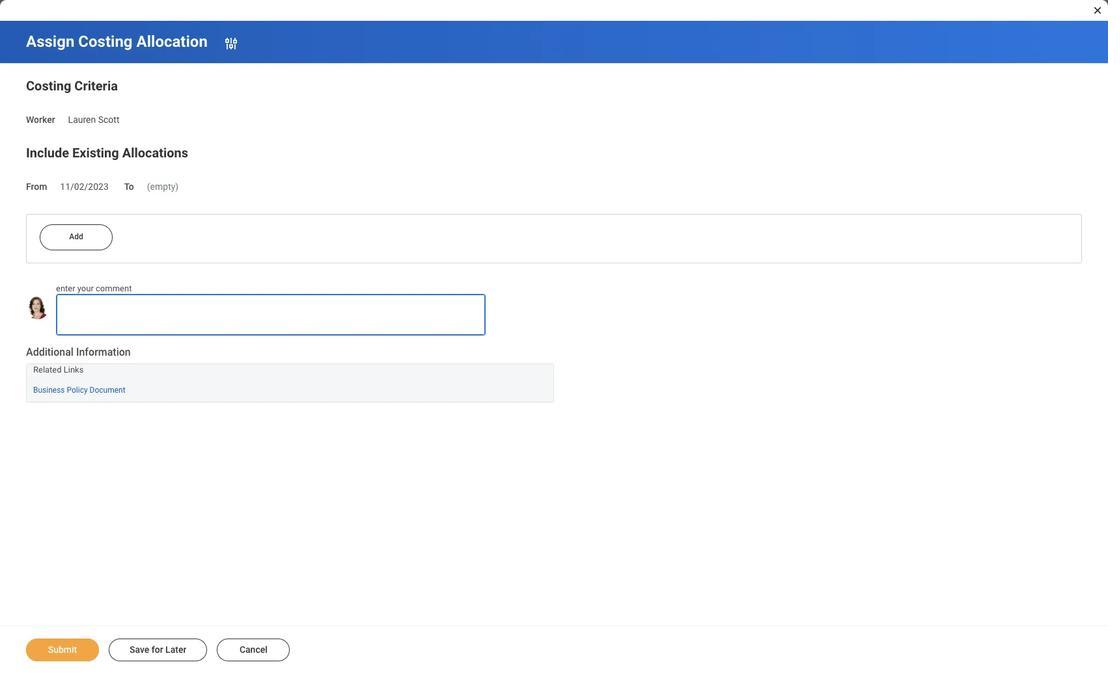 Task type: describe. For each thing, give the bounding box(es) containing it.
enter your comment
[[56, 284, 132, 293]]

additional information
[[26, 346, 131, 359]]

to
[[124, 181, 134, 192]]

from element
[[60, 174, 109, 193]]

enter
[[56, 284, 75, 293]]

cancel
[[239, 645, 267, 656]]

policy
[[67, 386, 88, 395]]

information
[[76, 346, 131, 359]]

business policy document
[[33, 386, 125, 395]]

business policy document link
[[33, 383, 125, 395]]

lauren scott element
[[68, 112, 119, 125]]

change selection image
[[223, 35, 239, 51]]

allocation
[[136, 33, 208, 51]]

lauren scott
[[68, 115, 119, 125]]

add
[[69, 232, 83, 242]]

your
[[77, 284, 94, 293]]

add button
[[40, 224, 113, 250]]

assign
[[26, 33, 74, 51]]

costing criteria button
[[26, 78, 118, 94]]

links
[[64, 365, 84, 375]]

assign costing allocation main content
[[0, 21, 1108, 674]]

cancel button
[[217, 639, 290, 662]]

comment
[[96, 284, 132, 293]]

include existing allocations
[[26, 145, 188, 161]]

include existing allocations group
[[26, 142, 1082, 198]]

submit
[[48, 645, 77, 656]]

from
[[26, 181, 47, 192]]

assign costing allocation
[[26, 33, 208, 51]]



Task type: vqa. For each thing, say whether or not it's contained in the screenshot.
LATER
yes



Task type: locate. For each thing, give the bounding box(es) containing it.
costing up criteria
[[78, 33, 133, 51]]

criteria
[[74, 78, 118, 94]]

close assign costing allocation image
[[1092, 5, 1103, 16]]

costing up worker on the top left
[[26, 78, 71, 94]]

lauren
[[68, 115, 96, 125]]

existing
[[72, 145, 119, 161]]

costing inside "group"
[[26, 78, 71, 94]]

scott
[[98, 115, 119, 125]]

related
[[33, 365, 62, 375]]

1 vertical spatial costing
[[26, 78, 71, 94]]

(empty)
[[147, 181, 179, 192]]

for
[[152, 645, 163, 656]]

save
[[130, 645, 149, 656]]

additional information region
[[26, 346, 554, 403]]

allocations
[[122, 145, 188, 161]]

0 vertical spatial costing
[[78, 33, 133, 51]]

0 horizontal spatial costing
[[26, 78, 71, 94]]

employee's photo (logan mcneil) image
[[26, 297, 49, 319]]

save for later
[[130, 645, 186, 656]]

costing
[[78, 33, 133, 51], [26, 78, 71, 94]]

worker
[[26, 115, 55, 125]]

additional
[[26, 346, 74, 359]]

action bar region
[[0, 626, 1108, 674]]

business
[[33, 386, 65, 395]]

save for later button
[[109, 639, 207, 662]]

submit button
[[26, 639, 99, 662]]

include existing allocations button
[[26, 145, 188, 161]]

costing criteria
[[26, 78, 118, 94]]

include
[[26, 145, 69, 161]]

costing criteria group
[[26, 76, 1082, 127]]

assign costing allocation dialog
[[0, 0, 1108, 674]]

11/02/2023
[[60, 181, 109, 192]]

document
[[90, 386, 125, 395]]

later
[[165, 645, 186, 656]]

enter your comment text field
[[56, 294, 486, 336]]

1 horizontal spatial costing
[[78, 33, 133, 51]]

related links
[[33, 365, 84, 375]]



